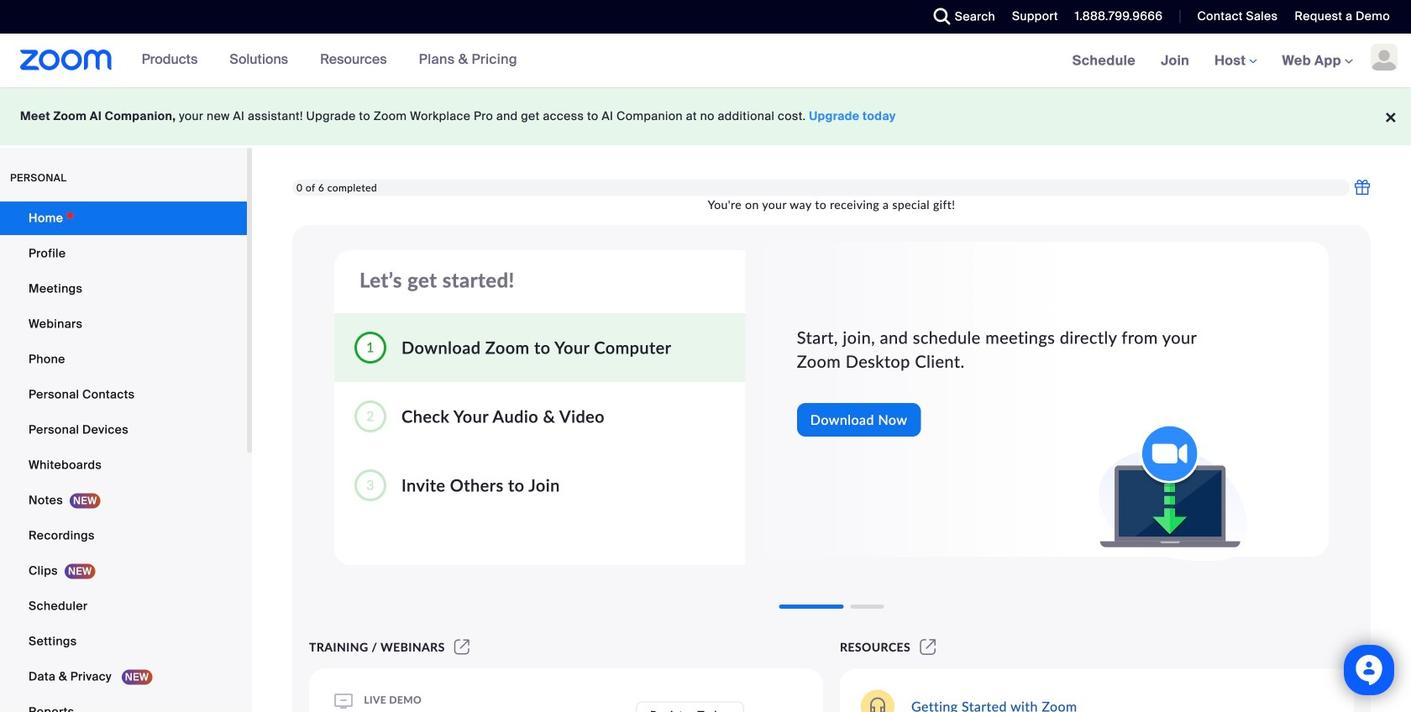 Task type: describe. For each thing, give the bounding box(es) containing it.
1 window new image from the left
[[452, 640, 472, 654]]

profile picture image
[[1371, 44, 1398, 71]]

product information navigation
[[129, 34, 530, 87]]



Task type: locate. For each thing, give the bounding box(es) containing it.
2 window new image from the left
[[917, 640, 939, 654]]

0 horizontal spatial window new image
[[452, 640, 472, 654]]

banner
[[0, 34, 1411, 89]]

1 horizontal spatial window new image
[[917, 640, 939, 654]]

window new image
[[452, 640, 472, 654], [917, 640, 939, 654]]

footer
[[0, 87, 1411, 145]]

zoom logo image
[[20, 50, 112, 71]]

personal menu menu
[[0, 202, 247, 712]]

meetings navigation
[[1060, 34, 1411, 89]]



Task type: vqa. For each thing, say whether or not it's contained in the screenshot.
THE SCHEDULE
no



